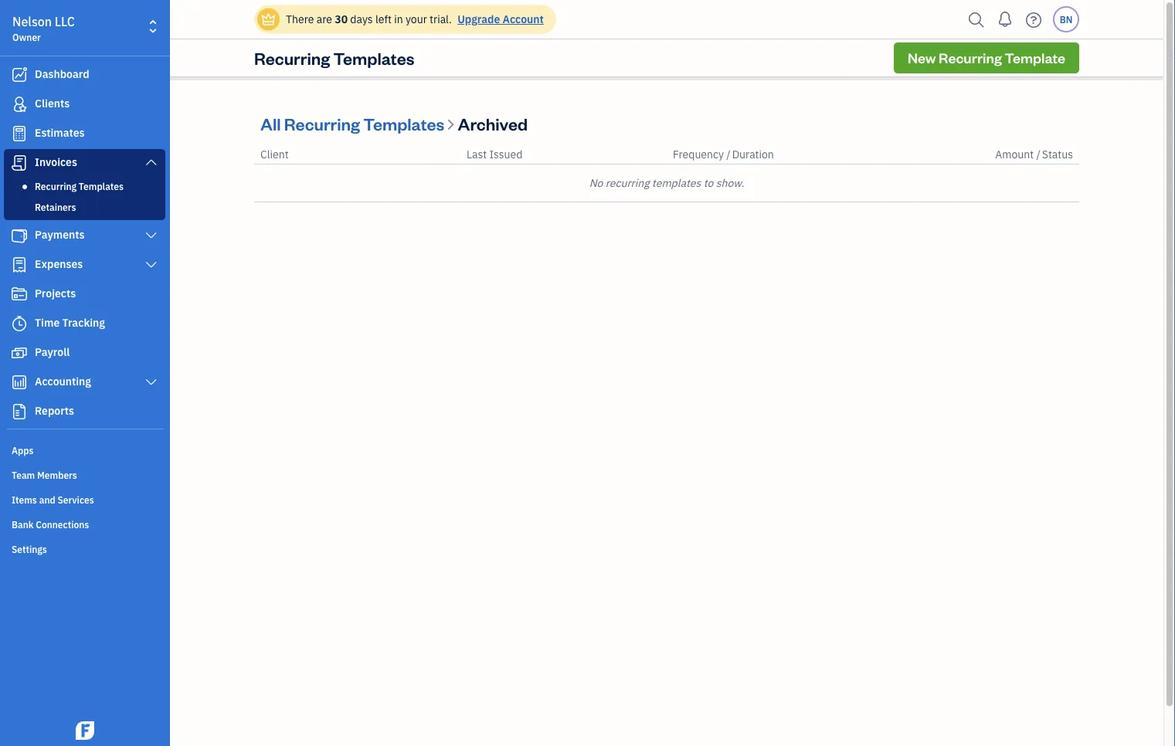 Task type: locate. For each thing, give the bounding box(es) containing it.
/ left status
[[1037, 147, 1041, 161]]

left
[[375, 12, 392, 26]]

2 vertical spatial templates
[[79, 180, 124, 192]]

expenses link
[[4, 251, 165, 279]]

recurring templates link
[[7, 177, 162, 195]]

new recurring template link
[[894, 42, 1079, 73]]

client link
[[260, 147, 289, 161]]

all
[[260, 112, 281, 134]]

issued
[[489, 147, 523, 161]]

retainers
[[35, 201, 76, 213]]

team
[[12, 469, 35, 481]]

recurring down search image
[[939, 49, 1002, 67]]

dashboard
[[35, 67, 89, 81]]

recurring down there
[[254, 47, 330, 69]]

0 vertical spatial templates
[[333, 47, 415, 69]]

/ for status
[[1037, 147, 1041, 161]]

/ left duration
[[727, 147, 731, 161]]

3 chevron large down image from the top
[[144, 259, 158, 271]]

crown image
[[260, 11, 277, 27]]

chevron large down image up recurring templates link
[[144, 156, 158, 168]]

recurring templates up retainers link
[[35, 180, 124, 192]]

2 chevron large down image from the top
[[144, 229, 158, 242]]

expense image
[[10, 257, 29, 273]]

/ for duration
[[727, 147, 731, 161]]

template
[[1005, 49, 1066, 67]]

0 horizontal spatial /
[[727, 147, 731, 161]]

recurring templates down 30
[[254, 47, 415, 69]]

chevron large down image down retainers link
[[144, 229, 158, 242]]

last issued link
[[467, 147, 523, 161]]

bank
[[12, 518, 34, 531]]

there
[[286, 12, 314, 26]]

all recurring templates link
[[260, 112, 448, 134]]

bank connections link
[[4, 512, 165, 535]]

0 vertical spatial recurring templates
[[254, 47, 415, 69]]

archived
[[458, 112, 528, 134]]

payroll link
[[4, 339, 165, 367]]

1 vertical spatial recurring templates
[[35, 180, 124, 192]]

payments link
[[4, 222, 165, 250]]

1 horizontal spatial recurring templates
[[254, 47, 415, 69]]

0 vertical spatial chevron large down image
[[144, 156, 158, 168]]

account
[[503, 12, 544, 26]]

payroll
[[35, 345, 70, 359]]

projects link
[[4, 280, 165, 308]]

amount link
[[995, 147, 1037, 161]]

recurring templates
[[254, 47, 415, 69], [35, 180, 124, 192]]

/
[[727, 147, 731, 161], [1037, 147, 1041, 161]]

estimates
[[35, 126, 85, 140]]

accounting link
[[4, 369, 165, 396]]

project image
[[10, 287, 29, 302]]

1 chevron large down image from the top
[[144, 156, 158, 168]]

chevron large down image for invoices
[[144, 156, 158, 168]]

frequency / duration
[[673, 147, 774, 161]]

chevron large down image up projects "link" on the left of page
[[144, 259, 158, 271]]

freshbooks image
[[73, 722, 97, 740]]

estimates link
[[4, 120, 165, 148]]

last issued
[[467, 147, 523, 161]]

go to help image
[[1022, 8, 1046, 31]]

team members link
[[4, 463, 165, 486]]

to
[[704, 176, 714, 190]]

days
[[350, 12, 373, 26]]

connections
[[36, 518, 89, 531]]

2 vertical spatial chevron large down image
[[144, 259, 158, 271]]

client
[[260, 147, 289, 161]]

timer image
[[10, 316, 29, 331]]

templates
[[333, 47, 415, 69], [363, 112, 445, 134], [79, 180, 124, 192]]

no recurring templates to show.
[[589, 176, 744, 190]]

frequency link
[[673, 147, 727, 161]]

recurring up the retainers
[[35, 180, 77, 192]]

search image
[[964, 8, 989, 31]]

1 / from the left
[[727, 147, 731, 161]]

payments
[[35, 228, 85, 242]]

0 horizontal spatial recurring templates
[[35, 180, 124, 192]]

new
[[908, 49, 936, 67]]

chevron large down image
[[144, 156, 158, 168], [144, 229, 158, 242], [144, 259, 158, 271]]

new recurring template
[[908, 49, 1066, 67]]

duration
[[732, 147, 774, 161]]

1 vertical spatial chevron large down image
[[144, 229, 158, 242]]

recurring right all
[[284, 112, 360, 134]]

nelson llc owner
[[12, 14, 75, 43]]

items
[[12, 494, 37, 506]]

recurring
[[254, 47, 330, 69], [939, 49, 1002, 67], [284, 112, 360, 134], [35, 180, 77, 192]]

reports
[[35, 404, 74, 418]]

there are 30 days left in your trial. upgrade account
[[286, 12, 544, 26]]

show.
[[716, 176, 744, 190]]

no
[[589, 176, 603, 190]]

invoices
[[35, 155, 77, 169]]

invoice image
[[10, 155, 29, 171]]

chevron large down image inside payments link
[[144, 229, 158, 242]]

apps
[[12, 444, 34, 457]]

duration link
[[732, 147, 774, 161]]

accounting
[[35, 374, 91, 389]]

upgrade
[[458, 12, 500, 26]]

1 horizontal spatial /
[[1037, 147, 1041, 161]]

2 / from the left
[[1037, 147, 1041, 161]]



Task type: describe. For each thing, give the bounding box(es) containing it.
notifications image
[[993, 4, 1018, 35]]

recurring
[[606, 176, 649, 190]]

reports link
[[4, 398, 165, 426]]

chevron large down image
[[144, 376, 158, 389]]

services
[[58, 494, 94, 506]]

expenses
[[35, 257, 83, 271]]

owner
[[12, 31, 41, 43]]

settings
[[12, 543, 47, 556]]

members
[[37, 469, 77, 481]]

recurring templates inside main element
[[35, 180, 124, 192]]

and
[[39, 494, 55, 506]]

tracking
[[62, 316, 105, 330]]

retainers link
[[7, 198, 162, 216]]

bn button
[[1053, 6, 1079, 32]]

in
[[394, 12, 403, 26]]

projects
[[35, 286, 76, 301]]

nelson
[[12, 14, 52, 30]]

chevron large down image for payments
[[144, 229, 158, 242]]

time
[[35, 316, 60, 330]]

frequency
[[673, 147, 724, 161]]

money image
[[10, 345, 29, 361]]

are
[[317, 12, 332, 26]]

bank connections
[[12, 518, 89, 531]]

items and services link
[[4, 488, 165, 511]]

amount / status
[[995, 147, 1073, 161]]

upgrade account link
[[454, 12, 544, 26]]

last
[[467, 147, 487, 161]]

your
[[406, 12, 427, 26]]

settings link
[[4, 537, 165, 560]]

trial.
[[430, 12, 452, 26]]

chart image
[[10, 375, 29, 390]]

clients
[[35, 96, 70, 110]]

recurring inside main element
[[35, 180, 77, 192]]

bn
[[1060, 13, 1073, 25]]

team members
[[12, 469, 77, 481]]

status link
[[1042, 147, 1073, 161]]

client image
[[10, 97, 29, 112]]

1 vertical spatial templates
[[363, 112, 445, 134]]

all recurring templates
[[260, 112, 445, 134]]

templates
[[652, 176, 701, 190]]

estimate image
[[10, 126, 29, 141]]

apps link
[[4, 438, 165, 461]]

main element
[[0, 0, 209, 746]]

llc
[[55, 14, 75, 30]]

time tracking link
[[4, 310, 165, 338]]

report image
[[10, 404, 29, 420]]

status
[[1042, 147, 1073, 161]]

time tracking
[[35, 316, 105, 330]]

dashboard link
[[4, 61, 165, 89]]

items and services
[[12, 494, 94, 506]]

clients link
[[4, 90, 165, 118]]

payment image
[[10, 228, 29, 243]]

amount
[[995, 147, 1034, 161]]

30
[[335, 12, 348, 26]]

dashboard image
[[10, 67, 29, 83]]

invoices link
[[4, 149, 165, 177]]

chevron large down image for expenses
[[144, 259, 158, 271]]

templates inside main element
[[79, 180, 124, 192]]



Task type: vqa. For each thing, say whether or not it's contained in the screenshot.
set expense markup
no



